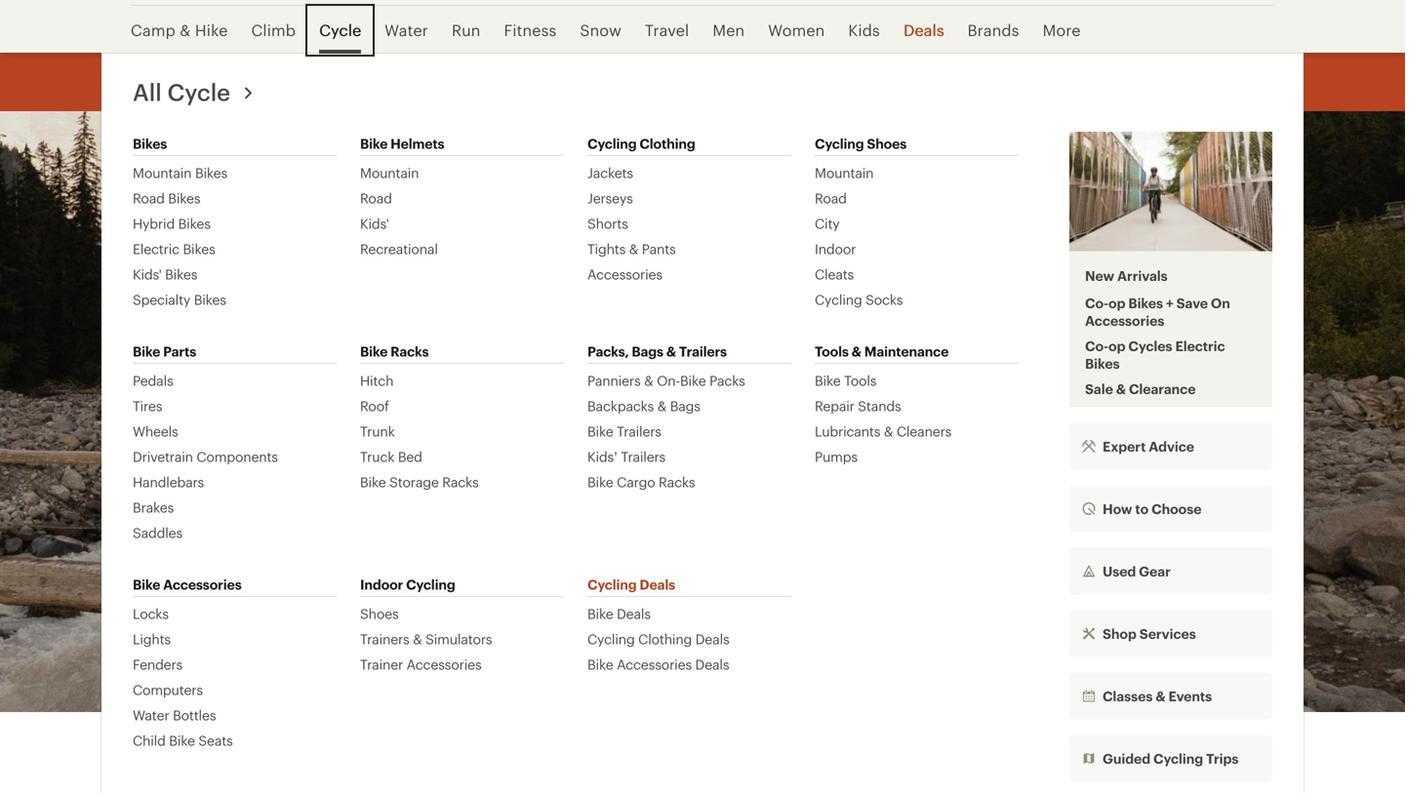 Task type: locate. For each thing, give the bounding box(es) containing it.
accessories inside shoes trainers & simulators trainer accessories
[[407, 657, 482, 673]]

1 mountain from the left
[[133, 165, 192, 181]]

truck
[[360, 449, 395, 465]]

bike parts link
[[133, 340, 196, 363]]

helmets
[[391, 136, 445, 151]]

plus
[[623, 391, 662, 413]]

indoor up cleats at right top
[[815, 241, 856, 257]]

& down stands
[[884, 424, 894, 439]]

1 horizontal spatial new
[[1086, 268, 1115, 283]]

0 vertical spatial indoor
[[815, 241, 856, 257]]

snow
[[580, 21, 622, 39]]

co-
[[1086, 295, 1109, 311], [1086, 338, 1109, 354]]

1 horizontal spatial cycle
[[319, 21, 361, 39]]

racks up hitch link
[[391, 344, 429, 359]]

bike up pedals link
[[133, 344, 160, 359]]

& inside shoes trainers & simulators trainer accessories
[[413, 632, 422, 647]]

cycling inside cycling deals link
[[588, 577, 637, 593]]

0 vertical spatial bags
[[632, 344, 664, 359]]

bags up panniers & on-bike packs link
[[632, 344, 664, 359]]

0 horizontal spatial kids'
[[133, 267, 162, 282]]

bike tools link
[[815, 372, 877, 390]]

0 horizontal spatial racks
[[391, 344, 429, 359]]

mountain up road bikes link
[[133, 165, 192, 181]]

indoor inside mountain road city indoor cleats cycling socks
[[815, 241, 856, 257]]

clothing inside the bike deals cycling clothing deals bike accessories deals
[[639, 632, 692, 647]]

0 horizontal spatial shop
[[646, 481, 685, 499]]

kids' bikes link
[[133, 266, 197, 283]]

shoes up mountain road city indoor cleats cycling socks
[[867, 136, 907, 151]]

accessories inside the bike deals cycling clothing deals bike accessories deals
[[617, 657, 692, 673]]

0 vertical spatial op
[[1109, 295, 1126, 311]]

cycling inside guided cycling trips link
[[1154, 751, 1204, 767]]

accessories up cycles
[[1086, 313, 1165, 328]]

0 horizontal spatial to
[[626, 311, 674, 374]]

1 vertical spatial tools
[[845, 373, 877, 389]]

on-
[[657, 373, 680, 389]]

op down new arrivals link
[[1109, 295, 1126, 311]]

0 horizontal spatial indoor
[[360, 577, 403, 593]]

indoor up shoes link at bottom left
[[360, 577, 403, 593]]

road link for kids'
[[360, 189, 392, 207]]

1 horizontal spatial kids'
[[360, 216, 389, 231]]

cycling left trips
[[1154, 751, 1204, 767]]

0 horizontal spatial mountain
[[133, 165, 192, 181]]

water up child
[[133, 708, 169, 723]]

bike accessories deals link
[[588, 656, 730, 674]]

road for kids'
[[360, 190, 392, 206]]

co-op cycles electric bikes link
[[1086, 337, 1257, 372]]

new
[[1086, 268, 1115, 283], [411, 391, 452, 413]]

cycling down bike deals link
[[588, 632, 635, 647]]

the left deals
[[689, 481, 713, 499]]

shop the deals link
[[635, 472, 771, 509]]

1 vertical spatial kids'
[[133, 267, 162, 282]]

all cycle
[[133, 78, 230, 105]]

shoes inside shoes trainers & simulators trainer accessories
[[360, 606, 399, 622]]

shop down the kids' trailers link
[[646, 481, 685, 499]]

road up hybrid
[[133, 190, 165, 206]]

0 horizontal spatial new
[[411, 391, 452, 413]]

brands button
[[956, 6, 1032, 55]]

trailers
[[679, 344, 727, 359], [617, 424, 662, 439], [621, 449, 666, 465]]

panniers & on-bike packs backpacks & bags bike trailers kids' trailers bike cargo racks
[[588, 373, 746, 490]]

bike up hitch link
[[360, 344, 388, 359]]

accessories down tights & pants link
[[588, 267, 663, 282]]

mountain road kids' recreational
[[360, 165, 438, 257]]

electric down hybrid
[[133, 241, 180, 257]]

1 horizontal spatial mountain
[[360, 165, 419, 181]]

mountain link for cycling
[[815, 164, 874, 182]]

bike up kids' on the bottom
[[588, 424, 614, 439]]

bikes down hybrid bikes link
[[183, 241, 215, 257]]

cycling clothing deals link
[[588, 631, 730, 648]]

1 horizontal spatial to
[[1136, 501, 1149, 517]]

services
[[1140, 626, 1197, 642]]

shop
[[646, 481, 685, 499], [1103, 626, 1137, 642]]

1 horizontal spatial indoor
[[815, 241, 856, 257]]

road up kids' link
[[360, 190, 392, 206]]

0 horizontal spatial electric
[[133, 241, 180, 257]]

roof
[[360, 398, 389, 414]]

water
[[385, 21, 429, 39], [133, 708, 169, 723]]

road link up kids' link
[[360, 189, 392, 207]]

pedals link
[[133, 372, 173, 390]]

water left "run"
[[385, 21, 429, 39]]

city link
[[815, 215, 840, 232]]

1 horizontal spatial road link
[[815, 189, 847, 207]]

cycling up jackets
[[588, 136, 637, 151]]

bike accessories link
[[133, 573, 242, 596]]

new inside new snow markdowns plus clothing and gear for the rest of the year.
[[411, 391, 452, 413]]

climb
[[251, 21, 296, 39]]

wheels link
[[133, 423, 178, 440]]

bikes up specialty bikes link
[[165, 267, 197, 282]]

all cycle banner
[[0, 0, 1406, 794]]

of
[[941, 391, 960, 413]]

0 vertical spatial new
[[1086, 268, 1115, 283]]

cycling up city link
[[815, 136, 864, 151]]

1 vertical spatial clothing
[[639, 632, 692, 647]]

0 vertical spatial water
[[385, 21, 429, 39]]

kids' inside mountain bikes road bikes hybrid bikes electric bikes kids' bikes specialty bikes
[[133, 267, 162, 282]]

new arrivals link
[[1086, 267, 1168, 284]]

1 vertical spatial op
[[1109, 338, 1126, 354]]

kids' up recreational link
[[360, 216, 389, 231]]

deals down 'cycling clothing deals' link
[[696, 657, 730, 673]]

bike deals link
[[588, 605, 651, 623]]

op left cycles
[[1109, 338, 1126, 354]]

1 horizontal spatial mountain link
[[815, 164, 874, 182]]

cycling inside mountain road city indoor cleats cycling socks
[[815, 292, 863, 308]]

1 vertical spatial new
[[411, 391, 452, 413]]

handlebars link
[[133, 473, 204, 491]]

cycling down cleats link
[[815, 292, 863, 308]]

1 horizontal spatial bags
[[670, 398, 701, 414]]

deals button
[[892, 6, 956, 55]]

bags up year.
[[670, 398, 701, 414]]

2 road link from the left
[[815, 189, 847, 207]]

parts
[[163, 344, 196, 359]]

2 horizontal spatial racks
[[659, 474, 695, 490]]

expert
[[1103, 439, 1146, 454]]

bike up clothing
[[680, 373, 706, 389]]

2 vertical spatial trailers
[[621, 449, 666, 465]]

new left arrivals
[[1086, 268, 1115, 283]]

racks right cargo
[[659, 474, 695, 490]]

1 vertical spatial cycle
[[167, 78, 230, 105]]

bags inside 'panniers & on-bike packs backpacks & bags bike trailers kids' trailers bike cargo racks'
[[670, 398, 701, 414]]

co- down new arrivals link
[[1086, 295, 1109, 311]]

to for choose
[[1136, 501, 1149, 517]]

bike left helmets
[[360, 136, 388, 151]]

kids' link
[[360, 215, 389, 232]]

accessories down simulators
[[407, 657, 482, 673]]

co- up sale
[[1086, 338, 1109, 354]]

mountain link
[[360, 164, 419, 182], [815, 164, 874, 182]]

cycling clothing
[[588, 136, 696, 151]]

0 horizontal spatial road
[[133, 190, 165, 206]]

clothing down promotional messages marquee
[[640, 136, 696, 151]]

1 vertical spatial water
[[133, 708, 169, 723]]

promotional messages marquee
[[0, 53, 1406, 111]]

bike up the repair
[[815, 373, 841, 389]]

0 horizontal spatial shoes
[[360, 606, 399, 622]]

2 mountain from the left
[[360, 165, 419, 181]]

run
[[452, 21, 481, 39]]

rest
[[901, 391, 936, 413]]

bike inside hitch roof trunk truck bed bike storage racks
[[360, 474, 386, 490]]

guided cycling trips link
[[1070, 735, 1273, 782]]

1 vertical spatial shop
[[1103, 626, 1137, 642]]

& up trainer accessories link
[[413, 632, 422, 647]]

2 road from the left
[[360, 190, 392, 206]]

cycle left water dropdown button
[[319, 21, 361, 39]]

bike down kids' on the bottom
[[588, 474, 614, 490]]

0 horizontal spatial cycle
[[167, 78, 230, 105]]

bike trailers link
[[588, 423, 662, 440]]

trailers up packs
[[679, 344, 727, 359]]

bike inside bike accessories link
[[133, 577, 160, 593]]

a cyclist cruises over an urban bike bridge. image
[[1070, 132, 1273, 251]]

trailers down backpacks & bags link
[[617, 424, 662, 439]]

1 vertical spatial to
[[1136, 501, 1149, 517]]

the up lubricants & cleaners link
[[866, 391, 896, 413]]

cycle right all
[[167, 78, 230, 105]]

stands
[[858, 398, 902, 414]]

tools up for
[[845, 373, 877, 389]]

travel button
[[634, 6, 701, 55]]

2 horizontal spatial mountain
[[815, 165, 874, 181]]

1 road link from the left
[[360, 189, 392, 207]]

handlebars
[[133, 474, 204, 490]]

& inside co-op bikes + save on accessories co-op cycles electric bikes sale & clearance
[[1117, 381, 1127, 397]]

mountain down cycling shoes link
[[815, 165, 874, 181]]

bikes right specialty
[[194, 292, 226, 308]]

tools up bike tools link
[[815, 344, 849, 359]]

1 horizontal spatial road
[[360, 190, 392, 206]]

mountain inside mountain bikes road bikes hybrid bikes electric bikes kids' bikes specialty bikes
[[133, 165, 192, 181]]

cycling up trainers & simulators link
[[406, 577, 456, 593]]

shoes up 'trainers'
[[360, 606, 399, 622]]

1 horizontal spatial electric
[[1176, 338, 1226, 354]]

mountain link for bike
[[360, 164, 419, 182]]

0 horizontal spatial water
[[133, 708, 169, 723]]

to inside 'all cycle' banner
[[1136, 501, 1149, 517]]

2 horizontal spatial road
[[815, 190, 847, 206]]

electric inside co-op bikes + save on accessories co-op cycles electric bikes sale & clearance
[[1176, 338, 1226, 354]]

1 horizontal spatial water
[[385, 21, 429, 39]]

shop inside 'all cycle' banner
[[1103, 626, 1137, 642]]

bike helmets
[[360, 136, 445, 151]]

3 mountain from the left
[[815, 165, 874, 181]]

accessories
[[588, 267, 663, 282], [1086, 313, 1165, 328], [163, 577, 242, 593], [407, 657, 482, 673], [617, 657, 692, 673]]

1 vertical spatial electric
[[1176, 338, 1226, 354]]

1 vertical spatial shoes
[[360, 606, 399, 622]]

shop left services
[[1103, 626, 1137, 642]]

mountain inside mountain road city indoor cleats cycling socks
[[815, 165, 874, 181]]

child
[[133, 733, 166, 749]]

socks
[[866, 292, 903, 308]]

road
[[133, 190, 165, 206], [360, 190, 392, 206], [815, 190, 847, 206]]

bike inside bike parts link
[[133, 344, 160, 359]]

computers link
[[133, 681, 203, 699]]

0 horizontal spatial the
[[689, 481, 713, 499]]

specialty
[[133, 292, 191, 308]]

2 mountain link from the left
[[815, 164, 874, 182]]

choose
[[1152, 501, 1202, 517]]

mountain link down bike helmets
[[360, 164, 419, 182]]

0 vertical spatial shop
[[646, 481, 685, 499]]

racks right storage
[[442, 474, 479, 490]]

0 vertical spatial to
[[626, 311, 674, 374]]

2 horizontal spatial the
[[965, 391, 995, 413]]

locks
[[133, 606, 169, 622]]

accessories down 'cycling clothing deals' link
[[617, 657, 692, 673]]

electric down save
[[1176, 338, 1226, 354]]

1 horizontal spatial shop
[[1103, 626, 1137, 642]]

brakes
[[133, 500, 174, 515]]

deals right kids
[[904, 21, 945, 39]]

0 horizontal spatial road link
[[360, 189, 392, 207]]

0 vertical spatial kids'
[[360, 216, 389, 231]]

0 vertical spatial shoes
[[867, 136, 907, 151]]

recreational link
[[360, 240, 438, 258]]

road up city
[[815, 190, 847, 206]]

kids' up specialty
[[133, 267, 162, 282]]

tools inside bike tools repair stands lubricants & cleaners pumps
[[845, 373, 877, 389]]

0 vertical spatial co-
[[1086, 295, 1109, 311]]

cycle
[[319, 21, 361, 39], [167, 78, 230, 105]]

mountain inside mountain road kids' recreational
[[360, 165, 419, 181]]

bike tools repair stands lubricants & cleaners pumps
[[815, 373, 952, 465]]

1 vertical spatial co-
[[1086, 338, 1109, 354]]

shoes link
[[360, 605, 399, 623]]

guided cycling trips
[[1103, 751, 1239, 767]]

0 horizontal spatial mountain link
[[360, 164, 419, 182]]

1 mountain link from the left
[[360, 164, 419, 182]]

cycling shoes
[[815, 136, 907, 151]]

new snow markdowns plus clothing and gear for the rest of the year.
[[411, 391, 995, 439]]

0 vertical spatial cycle
[[319, 21, 361, 39]]

bikes up mountain bikes link
[[133, 136, 167, 151]]

mountain link down cycling shoes link
[[815, 164, 874, 182]]

1 road from the left
[[133, 190, 165, 206]]

trainer
[[360, 657, 403, 673]]

1 vertical spatial bags
[[670, 398, 701, 414]]

computers
[[133, 682, 203, 698]]

mountain down bike helmets
[[360, 165, 419, 181]]

water inside dropdown button
[[385, 21, 429, 39]]

shop for shop services
[[1103, 626, 1137, 642]]

used
[[1103, 564, 1137, 579]]

kids' inside mountain road kids' recreational
[[360, 216, 389, 231]]

saddles link
[[133, 524, 183, 542]]

shop for shop the deals
[[646, 481, 685, 499]]

road link up city
[[815, 189, 847, 207]]

0 vertical spatial trailers
[[679, 344, 727, 359]]

specialty bikes link
[[133, 291, 226, 308]]

3 road from the left
[[815, 190, 847, 206]]

road inside mountain road kids' recreational
[[360, 190, 392, 206]]

classes
[[1103, 689, 1153, 704]]

0 horizontal spatial bags
[[632, 344, 664, 359]]

bike down truck
[[360, 474, 386, 490]]

road inside mountain road city indoor cleats cycling socks
[[815, 190, 847, 206]]

jerseys link
[[588, 189, 633, 207]]

trainers
[[360, 632, 410, 647]]

the right of
[[965, 391, 995, 413]]

hitch roof trunk truck bed bike storage racks
[[360, 373, 479, 490]]

0 vertical spatial electric
[[133, 241, 180, 257]]

trailers up bike cargo racks link
[[621, 449, 666, 465]]

new inside new arrivals link
[[1086, 268, 1115, 283]]

accessories inside co-op bikes + save on accessories co-op cycles electric bikes sale & clearance
[[1086, 313, 1165, 328]]

jerseys
[[588, 190, 633, 206]]

run button
[[440, 6, 493, 55]]

clothing up bike accessories deals link
[[639, 632, 692, 647]]

shoes
[[867, 136, 907, 151], [360, 606, 399, 622]]

1 vertical spatial trailers
[[617, 424, 662, 439]]

1 horizontal spatial racks
[[442, 474, 479, 490]]

road for city
[[815, 190, 847, 206]]

accessories up locks link at the left bottom of the page
[[163, 577, 242, 593]]

bikes
[[133, 136, 167, 151], [195, 165, 228, 181], [168, 190, 201, 206], [178, 216, 211, 231], [183, 241, 215, 257], [165, 267, 197, 282], [194, 292, 226, 308], [1129, 295, 1164, 311], [1086, 356, 1120, 371]]

bike up locks
[[133, 577, 160, 593]]

& right sale
[[1117, 381, 1127, 397]]

& up bike tools link
[[852, 344, 862, 359]]

new left snow
[[411, 391, 452, 413]]

snow
[[457, 391, 506, 413]]

arrivals
[[1118, 268, 1168, 283]]

accessories inside jackets jerseys shorts tights & pants accessories
[[588, 267, 663, 282]]

& left pants
[[629, 241, 639, 257]]

& left hike
[[180, 21, 191, 39]]

cycling up bike deals link
[[588, 577, 637, 593]]

lights
[[133, 632, 171, 647]]

seats
[[199, 733, 233, 749]]

bike down water bottles link
[[169, 733, 195, 749]]



Task type: vqa. For each thing, say whether or not it's contained in the screenshot.


Task type: describe. For each thing, give the bounding box(es) containing it.
up to 50% off
[[541, 311, 865, 374]]

tires link
[[133, 397, 162, 415]]

accessories for jackets jerseys shorts tights & pants accessories
[[588, 267, 663, 282]]

storage
[[390, 474, 439, 490]]

how to choose link
[[1070, 486, 1273, 532]]

locks lights fenders computers water bottles child bike seats
[[133, 606, 233, 749]]

camp
[[131, 21, 176, 39]]

& inside bike tools repair stands lubricants & cleaners pumps
[[884, 424, 894, 439]]

deals up bike accessories deals link
[[696, 632, 730, 647]]

water inside locks lights fenders computers water bottles child bike seats
[[133, 708, 169, 723]]

road link for city
[[815, 189, 847, 207]]

1 co- from the top
[[1086, 295, 1109, 311]]

bike inside locks lights fenders computers water bottles child bike seats
[[169, 733, 195, 749]]

camp & hike button
[[131, 6, 240, 55]]

racks inside 'panniers & on-bike packs backpacks & bags bike trailers kids' trailers bike cargo racks'
[[659, 474, 695, 490]]

shop services
[[1103, 626, 1197, 642]]

bikes down mountain bikes link
[[168, 190, 201, 206]]

cargo
[[617, 474, 656, 490]]

cleaners
[[897, 424, 952, 439]]

new arrivals
[[1086, 268, 1168, 283]]

deals inside dropdown button
[[904, 21, 945, 39]]

save
[[1177, 295, 1209, 311]]

bike helmets link
[[360, 132, 445, 155]]

up
[[541, 311, 614, 374]]

shorts link
[[588, 215, 628, 232]]

expert advice
[[1103, 439, 1195, 454]]

cycling deals
[[588, 577, 676, 593]]

how
[[1103, 501, 1133, 517]]

& left on-
[[644, 373, 654, 389]]

accessories link
[[588, 266, 663, 283]]

markdowns
[[511, 391, 618, 413]]

cleats
[[815, 267, 854, 282]]

gear
[[1139, 564, 1171, 579]]

brakes link
[[133, 499, 174, 516]]

pedals
[[133, 373, 173, 389]]

shorts
[[588, 216, 628, 231]]

jackets jerseys shorts tights & pants accessories
[[588, 165, 676, 282]]

kids button
[[837, 6, 892, 55]]

all cycle link
[[133, 74, 263, 108]]

drivetrain components link
[[133, 448, 278, 466]]

mountain bikes link
[[133, 164, 228, 182]]

mountain for mountain bikes road bikes hybrid bikes electric bikes kids' bikes specialty bikes
[[133, 165, 192, 181]]

bottles
[[173, 708, 216, 723]]

1 horizontal spatial the
[[866, 391, 896, 413]]

men button
[[701, 6, 757, 55]]

new for new arrivals
[[1086, 268, 1115, 283]]

indoor link
[[815, 240, 856, 258]]

cycling inside cycling shoes link
[[815, 136, 864, 151]]

panniers
[[588, 373, 641, 389]]

kids
[[849, 21, 880, 39]]

water button
[[373, 6, 440, 55]]

1 op from the top
[[1109, 295, 1126, 311]]

wheels
[[133, 424, 178, 439]]

mountain for mountain road city indoor cleats cycling socks
[[815, 165, 874, 181]]

bike down bike deals link
[[588, 657, 614, 673]]

indoor cycling link
[[360, 573, 456, 596]]

mountain road city indoor cleats cycling socks
[[815, 165, 903, 308]]

packs,
[[588, 344, 629, 359]]

cycle inside dropdown button
[[319, 21, 361, 39]]

road inside mountain bikes road bikes hybrid bikes electric bikes kids' bikes specialty bikes
[[133, 190, 165, 206]]

women button
[[757, 6, 837, 55]]

bike inside bike helmets link
[[360, 136, 388, 151]]

& inside jackets jerseys shorts tights & pants accessories
[[629, 241, 639, 257]]

0 vertical spatial tools
[[815, 344, 849, 359]]

kids'
[[588, 449, 618, 465]]

pumps
[[815, 449, 858, 465]]

mountain bikes road bikes hybrid bikes electric bikes kids' bikes specialty bikes
[[133, 165, 228, 308]]

2 op from the top
[[1109, 338, 1126, 354]]

truck bed link
[[360, 448, 423, 466]]

clearance
[[1129, 381, 1196, 397]]

backpacks & bags link
[[588, 397, 701, 415]]

mountain for mountain road kids' recreational
[[360, 165, 419, 181]]

maintenance
[[865, 344, 949, 359]]

off
[[798, 311, 865, 374]]

accessories for co-op bikes + save on accessories co-op cycles electric bikes sale & clearance
[[1086, 313, 1165, 328]]

bike cargo racks link
[[588, 473, 695, 491]]

cycling deals link
[[588, 573, 676, 596]]

deals up bike deals link
[[640, 577, 676, 593]]

fitness button
[[493, 6, 569, 55]]

bikes link
[[133, 132, 167, 155]]

cycling inside indoor cycling link
[[406, 577, 456, 593]]

+
[[1167, 295, 1174, 311]]

recreational
[[360, 241, 438, 257]]

indoor cycling
[[360, 577, 456, 593]]

bike inside bike tools repair stands lubricants & cleaners pumps
[[815, 373, 841, 389]]

a hiker on a log bridge. text reads, up to 50% off. image
[[0, 111, 1406, 713]]

co-op bikes + save on accessories link
[[1086, 294, 1257, 329]]

deals down cycling deals
[[617, 606, 651, 622]]

bikes left +
[[1129, 295, 1164, 311]]

events
[[1169, 689, 1213, 704]]

on
[[1211, 295, 1231, 311]]

bike inside bike racks link
[[360, 344, 388, 359]]

1 vertical spatial indoor
[[360, 577, 403, 593]]

electric inside mountain bikes road bikes hybrid bikes electric bikes kids' bikes specialty bikes
[[133, 241, 180, 257]]

bikes up electric bikes link
[[178, 216, 211, 231]]

panniers & on-bike packs link
[[588, 372, 746, 390]]

new for new snow markdowns plus clothing and gear for the rest of the year.
[[411, 391, 452, 413]]

repair stands link
[[815, 397, 902, 415]]

pedals tires wheels drivetrain components handlebars brakes saddles
[[133, 373, 278, 541]]

bikes up sale
[[1086, 356, 1120, 371]]

2 co- from the top
[[1086, 338, 1109, 354]]

to for 50%
[[626, 311, 674, 374]]

trainers & simulators link
[[360, 631, 492, 648]]

packs
[[710, 373, 746, 389]]

how to choose
[[1103, 501, 1202, 517]]

drivetrain
[[133, 449, 193, 465]]

racks inside hitch roof trunk truck bed bike storage racks
[[442, 474, 479, 490]]

cycling inside the bike deals cycling clothing deals bike accessories deals
[[588, 632, 635, 647]]

tools & maintenance
[[815, 344, 949, 359]]

classes & events link
[[1070, 673, 1273, 720]]

sale & clearance link
[[1086, 380, 1196, 398]]

& up on-
[[667, 344, 677, 359]]

trunk link
[[360, 423, 395, 440]]

1 horizontal spatial shoes
[[867, 136, 907, 151]]

bikes up road bikes link
[[195, 165, 228, 181]]

simulators
[[426, 632, 492, 647]]

0 vertical spatial clothing
[[640, 136, 696, 151]]

& inside dropdown button
[[180, 21, 191, 39]]

saddles
[[133, 525, 183, 541]]

bags inside "packs, bags & trailers" link
[[632, 344, 664, 359]]

hitch
[[360, 373, 394, 389]]

tires
[[133, 398, 162, 414]]

climb button
[[240, 6, 307, 55]]

& down panniers & on-bike packs link
[[658, 398, 667, 414]]

bike racks link
[[360, 340, 429, 363]]

backpacks
[[588, 398, 654, 414]]

roof link
[[360, 397, 389, 415]]

bike down cycling deals
[[588, 606, 614, 622]]

cycling inside cycling clothing link
[[588, 136, 637, 151]]

bike parts
[[133, 344, 196, 359]]

accessories for bike deals cycling clothing deals bike accessories deals
[[617, 657, 692, 673]]

& left events
[[1156, 689, 1166, 704]]

hybrid
[[133, 216, 175, 231]]



